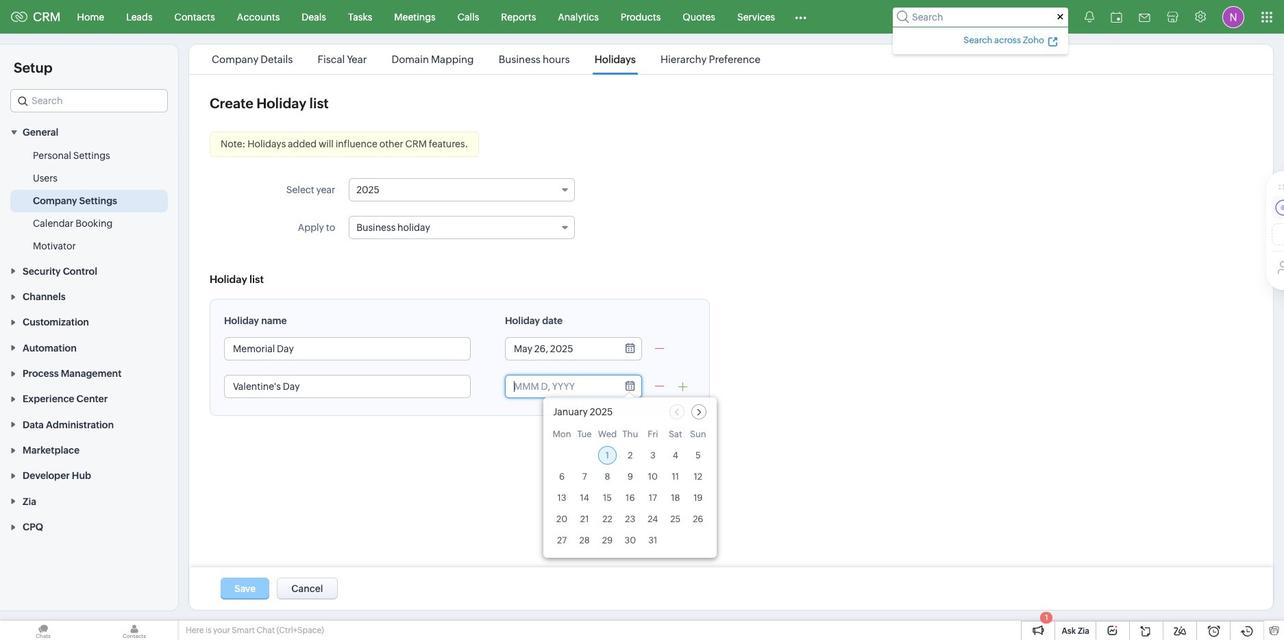 Task type: locate. For each thing, give the bounding box(es) containing it.
4 row from the top
[[553, 489, 708, 507]]

grid
[[543, 427, 717, 558]]

saturday column header
[[667, 429, 685, 444]]

MMM d, yyyy text field
[[506, 376, 616, 398]]

region
[[0, 145, 178, 258]]

mails image
[[1140, 13, 1151, 22]]

6 row from the top
[[553, 531, 708, 550]]

Search field
[[893, 7, 1069, 26]]

Other Modules field
[[787, 6, 816, 28]]

MMM d, yyyy text field
[[506, 338, 616, 360]]

cell
[[576, 446, 594, 465]]

list
[[200, 45, 774, 74]]

Search text field
[[11, 90, 167, 112]]

contacts image
[[91, 621, 178, 640]]

1 row from the top
[[553, 429, 708, 444]]

None field
[[10, 89, 168, 112], [349, 178, 575, 202], [349, 216, 575, 239], [349, 178, 575, 202], [349, 216, 575, 239]]

signals element
[[1077, 0, 1103, 34]]

thursday column header
[[621, 429, 640, 444]]

row
[[553, 429, 708, 444], [553, 446, 708, 465], [553, 468, 708, 486], [553, 489, 708, 507], [553, 510, 708, 529], [553, 531, 708, 550]]

friday column header
[[644, 429, 663, 444]]



Task type: vqa. For each thing, say whether or not it's contained in the screenshot.
ALL MODULES
no



Task type: describe. For each thing, give the bounding box(es) containing it.
profile element
[[1215, 0, 1253, 33]]

chats image
[[0, 621, 86, 640]]

5 row from the top
[[553, 510, 708, 529]]

Holiday name text field
[[225, 376, 470, 398]]

mails element
[[1131, 1, 1160, 33]]

Holiday name text field
[[225, 338, 470, 360]]

3 row from the top
[[553, 468, 708, 486]]

create menu image
[[1044, 0, 1077, 33]]

profile image
[[1223, 6, 1245, 28]]

tuesday column header
[[576, 429, 594, 444]]

signals image
[[1085, 11, 1095, 23]]

calendar image
[[1112, 11, 1123, 22]]

2 row from the top
[[553, 446, 708, 465]]

wednesday column header
[[598, 429, 617, 444]]

none field 'search'
[[10, 89, 168, 112]]

monday column header
[[553, 429, 572, 444]]

sunday column header
[[689, 429, 708, 444]]



